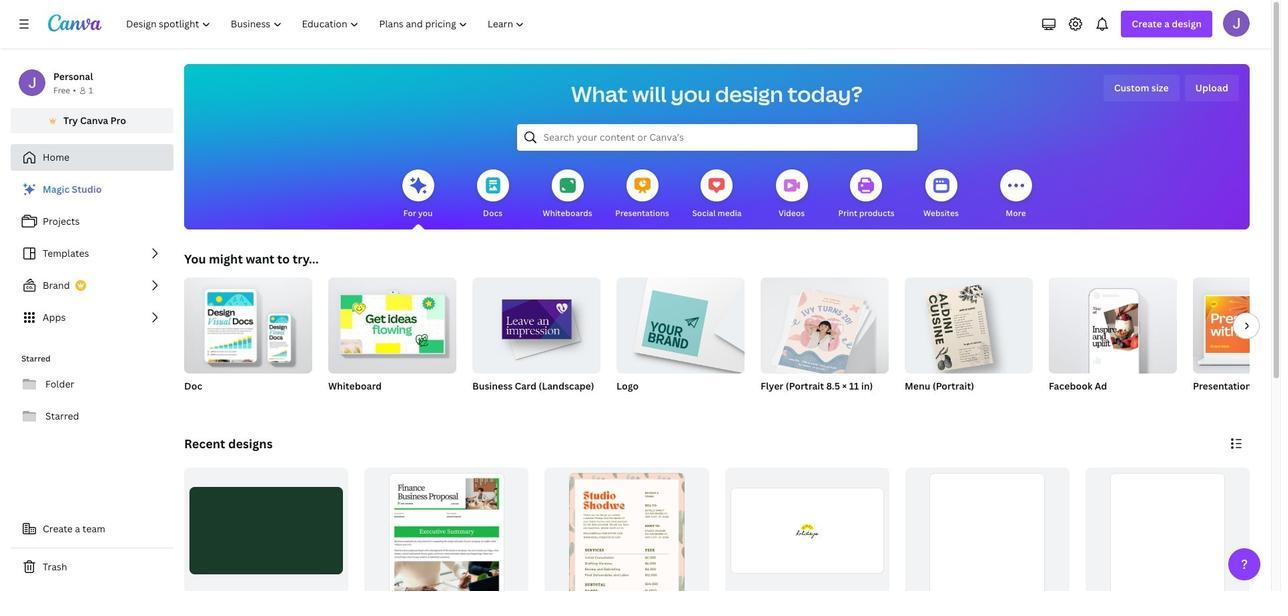 Task type: vqa. For each thing, say whether or not it's contained in the screenshot.
group
yes



Task type: locate. For each thing, give the bounding box(es) containing it.
list
[[11, 176, 174, 331]]

group
[[184, 272, 312, 410], [184, 272, 312, 374], [328, 272, 456, 410], [328, 272, 456, 374], [472, 272, 601, 410], [472, 272, 601, 374], [617, 272, 745, 410], [617, 272, 745, 374], [761, 272, 889, 410], [761, 272, 889, 378], [905, 272, 1033, 410], [905, 272, 1033, 374], [1049, 272, 1177, 410], [1049, 272, 1177, 374], [1193, 278, 1281, 410], [1193, 278, 1281, 374], [184, 468, 348, 591], [364, 468, 529, 591], [545, 468, 709, 591], [725, 468, 889, 591]]

Search search field
[[544, 125, 891, 150]]

None search field
[[517, 124, 917, 151]]

top level navigation element
[[117, 11, 536, 37]]



Task type: describe. For each thing, give the bounding box(es) containing it.
jacob simon image
[[1223, 10, 1250, 37]]



